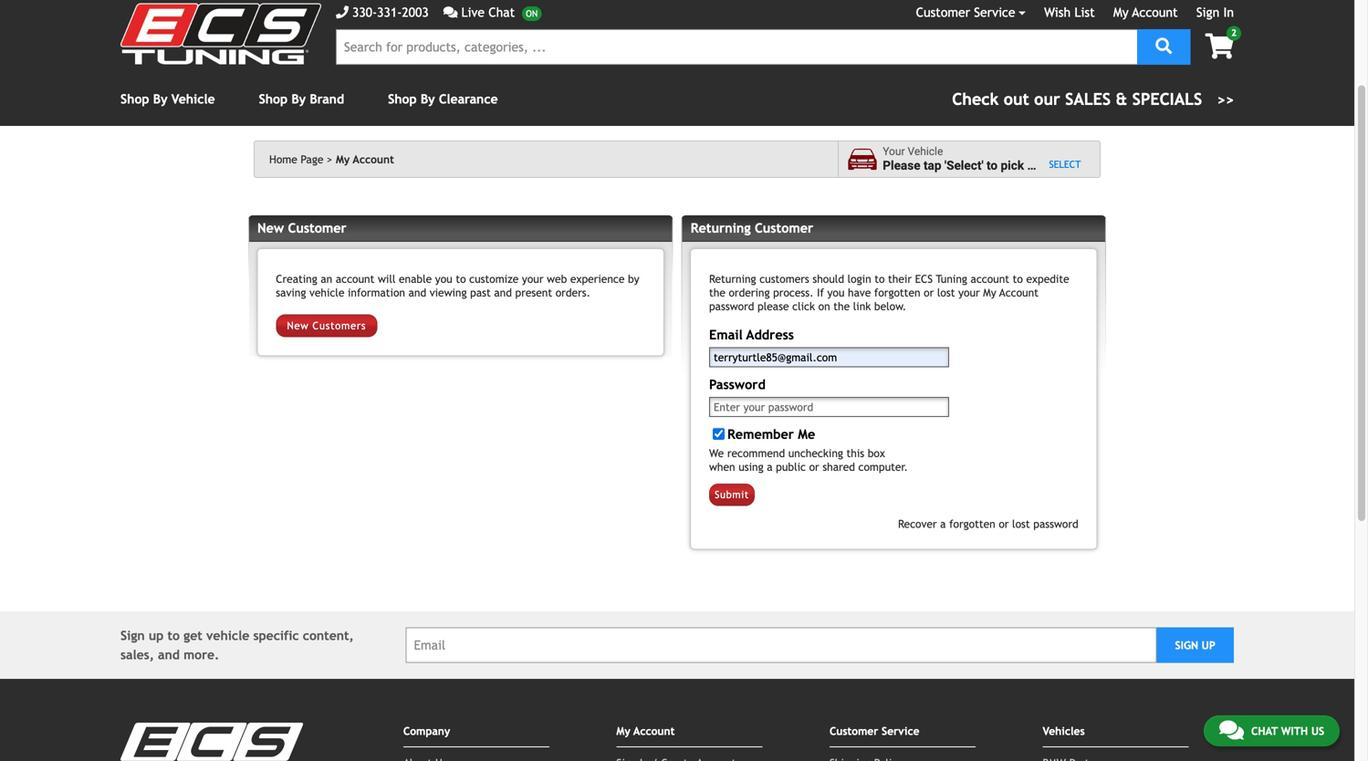 Task type: describe. For each thing, give the bounding box(es) containing it.
brand
[[310, 92, 344, 106]]

unchecking
[[789, 447, 844, 460]]

vehicles
[[1043, 725, 1085, 738]]

2 vertical spatial a
[[941, 518, 947, 531]]

in
[[1224, 5, 1235, 20]]

shopping cart image
[[1206, 33, 1235, 59]]

shop by clearance link
[[388, 92, 498, 106]]

computer.
[[859, 461, 909, 474]]

0 vertical spatial the
[[710, 286, 726, 299]]

viewing
[[430, 286, 467, 299]]

2 vertical spatial my account
[[617, 725, 675, 738]]

new for new customer
[[258, 220, 284, 236]]

their
[[889, 273, 912, 285]]

your inside creating an account will enable you to customize your web experience by saving vehicle information and viewing past and present orders.
[[522, 273, 544, 285]]

ecs
[[916, 273, 933, 285]]

my account link
[[1114, 5, 1179, 20]]

recover
[[899, 518, 937, 531]]

vehicle inside sign up to get vehicle specific content, sales, and more.
[[206, 629, 250, 643]]

by for vehicle
[[153, 92, 168, 106]]

sign up to get vehicle specific content, sales, and more.
[[121, 629, 354, 662]]

wish
[[1045, 5, 1071, 20]]

330-
[[352, 5, 377, 20]]

1 horizontal spatial password
[[1034, 518, 1079, 531]]

returning customer
[[691, 220, 814, 236]]

2 link
[[1191, 26, 1242, 61]]

0 horizontal spatial vehicle
[[171, 92, 215, 106]]

by for clearance
[[421, 92, 435, 106]]

tap
[[924, 158, 942, 173]]

search image
[[1156, 38, 1173, 54]]

vehicle inside your vehicle please tap 'select' to pick a vehicle
[[908, 145, 944, 158]]

we
[[710, 447, 724, 460]]

pick
[[1001, 158, 1025, 173]]

sales
[[1066, 90, 1111, 109]]

new customer
[[258, 220, 347, 236]]

sign for sign up to get vehicle specific content, sales, and more.
[[121, 629, 145, 643]]

me
[[798, 427, 816, 442]]

account inside creating an account will enable you to customize your web experience by saving vehicle information and viewing past and present orders.
[[336, 273, 375, 285]]

sales & specials link
[[953, 87, 1235, 111]]

or inside "we recommend unchecking this box when using a public or shared computer."
[[810, 461, 820, 474]]

vehicle inside your vehicle please tap 'select' to pick a vehicle
[[1038, 158, 1077, 173]]

enable
[[399, 273, 432, 285]]

your vehicle please tap 'select' to pick a vehicle
[[883, 145, 1077, 173]]

orders.
[[556, 286, 591, 299]]

saving
[[276, 286, 306, 299]]

330-331-2003
[[352, 5, 429, 20]]

wish list link
[[1045, 5, 1095, 20]]

sign up button
[[1157, 628, 1235, 663]]

list
[[1075, 5, 1095, 20]]

your inside returning customers should login to their ecs tuning account to expedite the ordering process. if you have forgotten or lost your my account password please click on the link below.
[[959, 286, 980, 299]]

password inside returning customers should login to their ecs tuning account to expedite the ordering process. if you have forgotten or lost your my account password please click on the link below.
[[710, 300, 755, 313]]

an
[[321, 273, 333, 285]]

live
[[462, 5, 485, 20]]

please
[[883, 158, 921, 173]]

shop for shop by clearance
[[388, 92, 417, 106]]

email address
[[710, 328, 794, 343]]

with
[[1282, 725, 1309, 738]]

shop by vehicle link
[[121, 92, 215, 106]]

email
[[710, 328, 743, 343]]

customize
[[470, 273, 519, 285]]

tuning
[[936, 273, 968, 285]]

by for brand
[[292, 92, 306, 106]]

new for new customers
[[287, 320, 309, 332]]

when
[[710, 461, 736, 474]]

on
[[819, 300, 831, 313]]

page
[[301, 153, 324, 166]]

'select'
[[945, 158, 984, 173]]

comments image for chat
[[1220, 720, 1245, 742]]

get
[[184, 629, 203, 643]]

phone image
[[336, 6, 349, 19]]

0 horizontal spatial service
[[882, 725, 920, 738]]

login
[[848, 273, 872, 285]]

please
[[758, 300, 789, 313]]

ordering
[[729, 286, 770, 299]]

creating an account will enable you to customize your web experience by saving vehicle information and viewing past and present orders.
[[276, 273, 640, 299]]

more.
[[184, 648, 219, 662]]

remember
[[728, 427, 794, 442]]

customer service button
[[916, 3, 1026, 22]]

returning for returning customer
[[691, 220, 751, 236]]

live chat link
[[444, 3, 542, 22]]

home page link
[[269, 153, 333, 166]]

you inside returning customers should login to their ecs tuning account to expedite the ordering process. if you have forgotten or lost your my account password please click on the link below.
[[828, 286, 845, 299]]

shop by brand link
[[259, 92, 344, 106]]

sign up
[[1176, 639, 1216, 652]]

select
[[1050, 159, 1082, 170]]

1 horizontal spatial lost
[[1013, 518, 1031, 531]]

2 horizontal spatial or
[[999, 518, 1009, 531]]

1 vertical spatial customer service
[[830, 725, 920, 738]]

wish list
[[1045, 5, 1095, 20]]

below.
[[875, 300, 907, 313]]

or inside returning customers should login to their ecs tuning account to expedite the ordering process. if you have forgotten or lost your my account password please click on the link below.
[[924, 286, 934, 299]]

1 horizontal spatial chat
[[1252, 725, 1279, 738]]

shop by vehicle
[[121, 92, 215, 106]]

shop for shop by vehicle
[[121, 92, 149, 106]]

new customers link
[[276, 315, 377, 337]]

new customers
[[287, 320, 366, 332]]

chat with us
[[1252, 725, 1325, 738]]

up for sign up to get vehicle specific content, sales, and more.
[[149, 629, 164, 643]]

experience
[[571, 273, 625, 285]]

address
[[747, 328, 794, 343]]

1 vertical spatial the
[[834, 300, 850, 313]]



Task type: vqa. For each thing, say whether or not it's contained in the screenshot.
rightmost aggressive
no



Task type: locate. For each thing, give the bounding box(es) containing it.
0 vertical spatial chat
[[489, 5, 515, 20]]

my account
[[1114, 5, 1179, 20], [336, 153, 394, 166], [617, 725, 675, 738]]

returning inside returning customers should login to their ecs tuning account to expedite the ordering process. if you have forgotten or lost your my account password please click on the link below.
[[710, 273, 757, 285]]

1 vertical spatial vehicle
[[908, 145, 944, 158]]

recommend
[[728, 447, 785, 460]]

or down unchecking
[[810, 461, 820, 474]]

sign in
[[1197, 5, 1235, 20]]

1 vertical spatial vehicle
[[310, 286, 345, 299]]

to inside your vehicle please tap 'select' to pick a vehicle
[[987, 158, 998, 173]]

0 horizontal spatial by
[[153, 92, 168, 106]]

1 vertical spatial my account
[[336, 153, 394, 166]]

by
[[628, 273, 640, 285]]

lost inside returning customers should login to their ecs tuning account to expedite the ordering process. if you have forgotten or lost your my account password please click on the link below.
[[938, 286, 956, 299]]

lost
[[938, 286, 956, 299], [1013, 518, 1031, 531]]

customer service inside popup button
[[916, 5, 1016, 20]]

content,
[[303, 629, 354, 643]]

2 horizontal spatial shop
[[388, 92, 417, 106]]

you inside creating an account will enable you to customize your web experience by saving vehicle information and viewing past and present orders.
[[435, 273, 453, 285]]

0 vertical spatial your
[[522, 273, 544, 285]]

your up present
[[522, 273, 544, 285]]

new up creating
[[258, 220, 284, 236]]

comments image left chat with us
[[1220, 720, 1245, 742]]

shared
[[823, 461, 856, 474]]

or
[[924, 286, 934, 299], [810, 461, 820, 474], [999, 518, 1009, 531]]

vehicle up more. at left
[[206, 629, 250, 643]]

new inside new customers link
[[287, 320, 309, 332]]

1 horizontal spatial up
[[1202, 639, 1216, 652]]

3 by from the left
[[421, 92, 435, 106]]

specific
[[253, 629, 299, 643]]

1 vertical spatial lost
[[1013, 518, 1031, 531]]

past
[[470, 286, 491, 299]]

account inside returning customers should login to their ecs tuning account to expedite the ordering process. if you have forgotten or lost your my account password please click on the link below.
[[1000, 286, 1039, 299]]

1 horizontal spatial and
[[409, 286, 427, 299]]

comments image for live
[[444, 6, 458, 19]]

chat left the with
[[1252, 725, 1279, 738]]

and down enable
[[409, 286, 427, 299]]

2 horizontal spatial a
[[1028, 158, 1034, 173]]

the left "ordering"
[[710, 286, 726, 299]]

0 vertical spatial lost
[[938, 286, 956, 299]]

Search text field
[[336, 29, 1138, 65]]

process.
[[774, 286, 814, 299]]

a for public
[[767, 461, 773, 474]]

a right recover
[[941, 518, 947, 531]]

0 horizontal spatial and
[[158, 648, 180, 662]]

link
[[854, 300, 871, 313]]

sales,
[[121, 648, 154, 662]]

1 vertical spatial returning
[[710, 273, 757, 285]]

to inside creating an account will enable you to customize your web experience by saving vehicle information and viewing past and present orders.
[[456, 273, 466, 285]]

and right sales,
[[158, 648, 180, 662]]

select link
[[1050, 159, 1082, 171]]

up inside button
[[1202, 639, 1216, 652]]

shop by brand
[[259, 92, 344, 106]]

shop for shop by brand
[[259, 92, 288, 106]]

2 shop from the left
[[259, 92, 288, 106]]

to left expedite
[[1013, 273, 1024, 285]]

information
[[348, 286, 405, 299]]

0 vertical spatial comments image
[[444, 6, 458, 19]]

sign inside sign up to get vehicle specific content, sales, and more.
[[121, 629, 145, 643]]

0 horizontal spatial you
[[435, 273, 453, 285]]

0 horizontal spatial the
[[710, 286, 726, 299]]

2 vertical spatial vehicle
[[206, 629, 250, 643]]

1 vertical spatial a
[[767, 461, 773, 474]]

1 shop from the left
[[121, 92, 149, 106]]

1 vertical spatial ecs tuning image
[[121, 723, 303, 762]]

ecs tuning image up shop by vehicle link
[[121, 3, 321, 64]]

0 vertical spatial new
[[258, 220, 284, 236]]

0 horizontal spatial new
[[258, 220, 284, 236]]

1 account from the left
[[336, 273, 375, 285]]

new down saving
[[287, 320, 309, 332]]

forgotten inside returning customers should login to their ecs tuning account to expedite the ordering process. if you have forgotten or lost your my account password please click on the link below.
[[875, 286, 921, 299]]

1 horizontal spatial or
[[924, 286, 934, 299]]

2
[[1232, 27, 1237, 38]]

0 vertical spatial password
[[710, 300, 755, 313]]

2 by from the left
[[292, 92, 306, 106]]

you
[[435, 273, 453, 285], [828, 286, 845, 299]]

sales & specials
[[1066, 90, 1203, 109]]

shop by clearance
[[388, 92, 498, 106]]

0 horizontal spatial shop
[[121, 92, 149, 106]]

Password password field
[[710, 397, 950, 417]]

1 horizontal spatial comments image
[[1220, 720, 1245, 742]]

0 vertical spatial vehicle
[[1038, 158, 1077, 173]]

up
[[149, 629, 164, 643], [1202, 639, 1216, 652]]

chat
[[489, 5, 515, 20], [1252, 725, 1279, 738]]

service inside popup button
[[975, 5, 1016, 20]]

returning
[[691, 220, 751, 236], [710, 273, 757, 285]]

1 horizontal spatial the
[[834, 300, 850, 313]]

and inside sign up to get vehicle specific content, sales, and more.
[[158, 648, 180, 662]]

1 horizontal spatial account
[[971, 273, 1010, 285]]

this
[[847, 447, 865, 460]]

331-
[[377, 5, 402, 20]]

0 vertical spatial ecs tuning image
[[121, 3, 321, 64]]

1 horizontal spatial by
[[292, 92, 306, 106]]

1 ecs tuning image from the top
[[121, 3, 321, 64]]

a
[[1028, 158, 1034, 173], [767, 461, 773, 474], [941, 518, 947, 531]]

have
[[848, 286, 871, 299]]

live chat
[[462, 5, 515, 20]]

sign inside button
[[1176, 639, 1199, 652]]

2 horizontal spatial by
[[421, 92, 435, 106]]

or down the ecs
[[924, 286, 934, 299]]

1 vertical spatial service
[[882, 725, 920, 738]]

password
[[710, 300, 755, 313], [1034, 518, 1079, 531]]

comments image inside live chat link
[[444, 6, 458, 19]]

your
[[522, 273, 544, 285], [959, 286, 980, 299]]

sign for sign up
[[1176, 639, 1199, 652]]

2 vertical spatial or
[[999, 518, 1009, 531]]

0 horizontal spatial comments image
[[444, 6, 458, 19]]

we recommend unchecking this box when using a public or shared computer.
[[710, 447, 909, 474]]

and down customize
[[494, 286, 512, 299]]

the right on
[[834, 300, 850, 313]]

0 horizontal spatial forgotten
[[875, 286, 921, 299]]

returning customers should login to their ecs tuning account to expedite the ordering process. if you have forgotten or lost your my account password please click on the link below.
[[710, 273, 1070, 313]]

None submit
[[710, 484, 755, 507]]

you up viewing
[[435, 273, 453, 285]]

0 horizontal spatial lost
[[938, 286, 956, 299]]

to inside sign up to get vehicle specific content, sales, and more.
[[168, 629, 180, 643]]

comments image inside chat with us link
[[1220, 720, 1245, 742]]

ecs tuning image
[[121, 3, 321, 64], [121, 723, 303, 762]]

using
[[739, 461, 764, 474]]

web
[[547, 273, 567, 285]]

home
[[269, 153, 298, 166]]

0 horizontal spatial your
[[522, 273, 544, 285]]

1 horizontal spatial service
[[975, 5, 1016, 20]]

2 horizontal spatial vehicle
[[1038, 158, 1077, 173]]

comments image
[[444, 6, 458, 19], [1220, 720, 1245, 742]]

2 ecs tuning image from the top
[[121, 723, 303, 762]]

you right if
[[828, 286, 845, 299]]

account inside returning customers should login to their ecs tuning account to expedite the ordering process. if you have forgotten or lost your my account password please click on the link below.
[[971, 273, 1010, 285]]

0 horizontal spatial a
[[767, 461, 773, 474]]

1 vertical spatial comments image
[[1220, 720, 1245, 742]]

customers
[[760, 273, 810, 285]]

should
[[813, 273, 845, 285]]

2 horizontal spatial and
[[494, 286, 512, 299]]

account up information
[[336, 273, 375, 285]]

your down tuning
[[959, 286, 980, 299]]

a inside "we recommend unchecking this box when using a public or shared computer."
[[767, 461, 773, 474]]

1 horizontal spatial your
[[959, 286, 980, 299]]

1 horizontal spatial my account
[[617, 725, 675, 738]]

0 vertical spatial returning
[[691, 220, 751, 236]]

Email email field
[[406, 628, 1157, 663]]

ecs tuning image down more. at left
[[121, 723, 303, 762]]

0 vertical spatial service
[[975, 5, 1016, 20]]

company
[[404, 725, 450, 738]]

remember me
[[728, 427, 816, 442]]

up inside sign up to get vehicle specific content, sales, and more.
[[149, 629, 164, 643]]

1 vertical spatial you
[[828, 286, 845, 299]]

0 vertical spatial my account
[[1114, 5, 1179, 20]]

to left pick on the top of the page
[[987, 158, 998, 173]]

sign for sign in
[[1197, 5, 1220, 20]]

if
[[817, 286, 825, 299]]

2003
[[402, 5, 429, 20]]

0 horizontal spatial vehicle
[[206, 629, 250, 643]]

0 vertical spatial customer service
[[916, 5, 1016, 20]]

chat with us link
[[1204, 716, 1341, 747]]

customer inside customer service popup button
[[916, 5, 971, 20]]

account right tuning
[[971, 273, 1010, 285]]

clearance
[[439, 92, 498, 106]]

creating
[[276, 273, 318, 285]]

1 horizontal spatial forgotten
[[950, 518, 996, 531]]

forgotten down their
[[875, 286, 921, 299]]

1 horizontal spatial shop
[[259, 92, 288, 106]]

0 vertical spatial vehicle
[[171, 92, 215, 106]]

0 horizontal spatial my account
[[336, 153, 394, 166]]

sign in link
[[1197, 5, 1235, 20]]

0 vertical spatial a
[[1028, 158, 1034, 173]]

specials
[[1133, 90, 1203, 109]]

vehicle down an
[[310, 286, 345, 299]]

shop
[[121, 92, 149, 106], [259, 92, 288, 106], [388, 92, 417, 106]]

forgotten right recover
[[950, 518, 996, 531]]

1 vertical spatial forgotten
[[950, 518, 996, 531]]

3 shop from the left
[[388, 92, 417, 106]]

vehicle right pick on the top of the page
[[1038, 158, 1077, 173]]

1 vertical spatial or
[[810, 461, 820, 474]]

0 horizontal spatial chat
[[489, 5, 515, 20]]

up for sign up
[[1202, 639, 1216, 652]]

1 horizontal spatial vehicle
[[310, 286, 345, 299]]

account
[[1133, 5, 1179, 20], [353, 153, 394, 166], [1000, 286, 1039, 299], [634, 725, 675, 738]]

us
[[1312, 725, 1325, 738]]

to up viewing
[[456, 273, 466, 285]]

present
[[516, 286, 553, 299]]

1 vertical spatial chat
[[1252, 725, 1279, 738]]

expedite
[[1027, 273, 1070, 285]]

a inside your vehicle please tap 'select' to pick a vehicle
[[1028, 158, 1034, 173]]

a right using
[[767, 461, 773, 474]]

0 horizontal spatial up
[[149, 629, 164, 643]]

1 vertical spatial your
[[959, 286, 980, 299]]

comments image left live
[[444, 6, 458, 19]]

Remember Me checkbox
[[713, 428, 725, 440]]

will
[[378, 273, 396, 285]]

password
[[710, 377, 766, 392]]

1 horizontal spatial vehicle
[[908, 145, 944, 158]]

account
[[336, 273, 375, 285], [971, 273, 1010, 285]]

returning for returning customers should login to their ecs tuning account to expedite the ordering process. if you have forgotten or lost your my account password please click on the link below.
[[710, 273, 757, 285]]

1 vertical spatial new
[[287, 320, 309, 332]]

or right recover
[[999, 518, 1009, 531]]

1 horizontal spatial you
[[828, 286, 845, 299]]

0 vertical spatial or
[[924, 286, 934, 299]]

2 horizontal spatial my account
[[1114, 5, 1179, 20]]

and
[[409, 286, 427, 299], [494, 286, 512, 299], [158, 648, 180, 662]]

1 vertical spatial password
[[1034, 518, 1079, 531]]

a for vehicle
[[1028, 158, 1034, 173]]

vehicle inside creating an account will enable you to customize your web experience by saving vehicle information and viewing past and present orders.
[[310, 286, 345, 299]]

to left their
[[875, 273, 885, 285]]

&
[[1116, 90, 1128, 109]]

forgotten
[[875, 286, 921, 299], [950, 518, 996, 531]]

1 horizontal spatial a
[[941, 518, 947, 531]]

my inside returning customers should login to their ecs tuning account to expedite the ordering process. if you have forgotten or lost your my account password please click on the link below.
[[984, 286, 997, 299]]

recover a forgotten or lost password
[[899, 518, 1079, 531]]

home page
[[269, 153, 324, 166]]

0 vertical spatial you
[[435, 273, 453, 285]]

1 by from the left
[[153, 92, 168, 106]]

to
[[987, 158, 998, 173], [456, 273, 466, 285], [875, 273, 885, 285], [1013, 273, 1024, 285], [168, 629, 180, 643]]

1 horizontal spatial new
[[287, 320, 309, 332]]

0 horizontal spatial or
[[810, 461, 820, 474]]

0 vertical spatial forgotten
[[875, 286, 921, 299]]

click
[[793, 300, 816, 313]]

0 horizontal spatial account
[[336, 273, 375, 285]]

a right pick on the top of the page
[[1028, 158, 1034, 173]]

0 horizontal spatial password
[[710, 300, 755, 313]]

chat right live
[[489, 5, 515, 20]]

Email Address email field
[[710, 347, 950, 368]]

customer service
[[916, 5, 1016, 20], [830, 725, 920, 738]]

2 account from the left
[[971, 273, 1010, 285]]

to left get
[[168, 629, 180, 643]]



